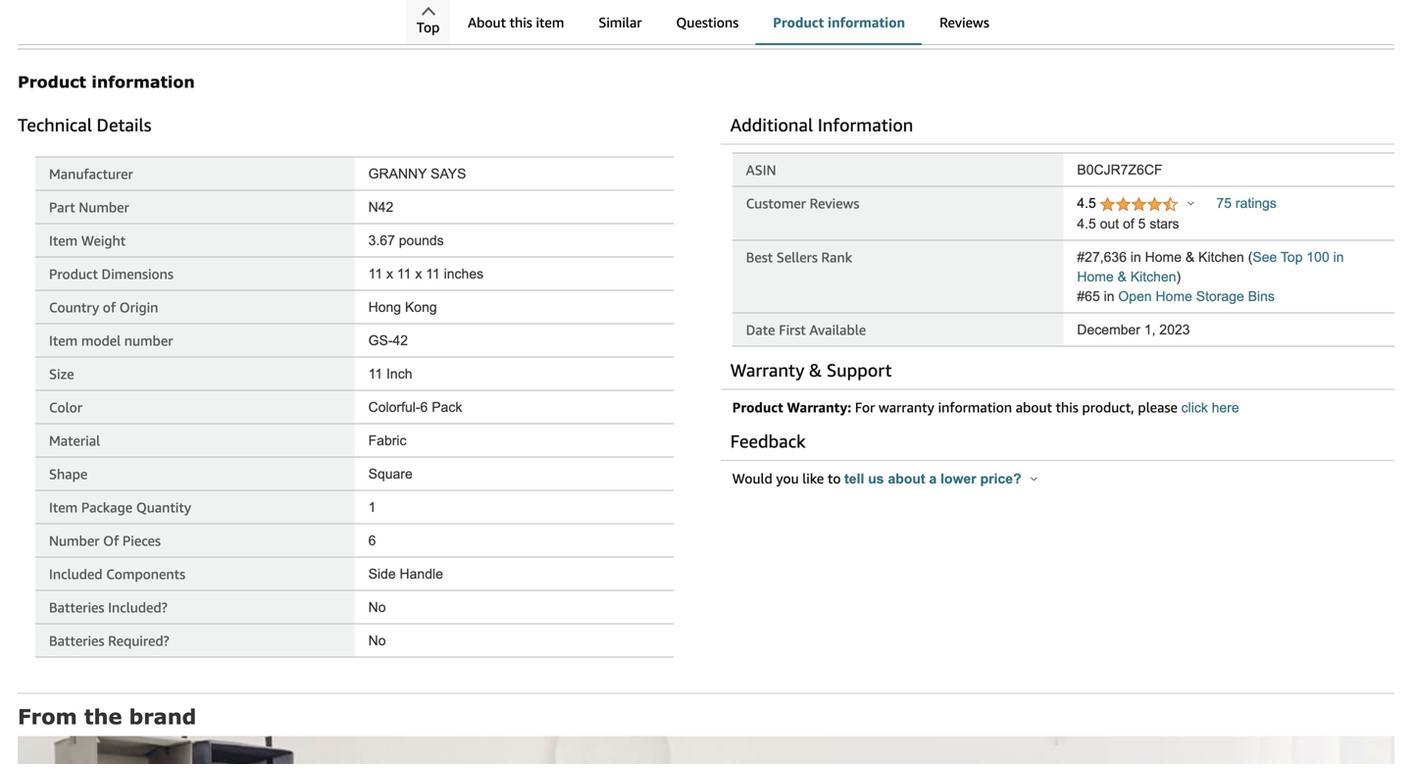 Task type: vqa. For each thing, say whether or not it's contained in the screenshot.
16,842 Ratings
no



Task type: locate. For each thing, give the bounding box(es) containing it.
2 ‎no from the top
[[368, 633, 386, 649]]

1 vertical spatial item
[[49, 333, 78, 349]]

& up warranty:
[[809, 360, 822, 381]]

1 horizontal spatial reviews
[[940, 14, 990, 30]]

x up kong at the top of the page
[[415, 267, 422, 282]]

2 vertical spatial item
[[49, 499, 78, 516]]

‎11 for size
[[368, 367, 383, 382]]

‎granny
[[368, 166, 427, 182]]

2 item from the top
[[49, 333, 78, 349]]

additional
[[730, 115, 813, 136]]

in right #65
[[1104, 289, 1115, 304]]

#27,636
[[1077, 250, 1127, 265]]

first
[[779, 322, 806, 338]]

1 ‎11 from the top
[[368, 267, 383, 282]]

0 horizontal spatial product information
[[18, 72, 195, 91]]

of
[[1123, 217, 1135, 232], [103, 299, 116, 316]]

4.5 up out
[[1077, 196, 1100, 211]]

4.5 button
[[1077, 196, 1195, 215]]

0 horizontal spatial in
[[1104, 289, 1115, 304]]

1 batteries from the top
[[49, 600, 104, 616]]

1 image
[[18, 736, 1412, 764]]

‎11 down ‎3.67
[[368, 267, 383, 282]]

2 horizontal spatial &
[[1186, 250, 1195, 265]]

similar
[[599, 14, 642, 30]]

0 vertical spatial ‎no
[[368, 600, 386, 615]]

(
[[1248, 250, 1253, 265]]

ratings
[[1236, 196, 1277, 211]]

batteries included?
[[49, 600, 167, 616]]

‎11
[[368, 267, 383, 282], [368, 367, 383, 382]]

1 item from the top
[[49, 233, 78, 249]]

‎side handle
[[368, 567, 443, 582]]

home up ) on the top of page
[[1145, 250, 1182, 265]]

3 item from the top
[[49, 499, 78, 516]]

in down 5
[[1131, 250, 1141, 265]]

x
[[386, 267, 393, 282], [415, 267, 422, 282]]

batteries
[[49, 600, 104, 616], [49, 633, 104, 649]]

4.5 for 4.5
[[1077, 196, 1100, 211]]

0 vertical spatial 4.5
[[1077, 196, 1100, 211]]

components
[[106, 566, 185, 582]]

4.5 inside button
[[1077, 196, 1100, 211]]

2 11 from the left
[[426, 267, 440, 282]]

in for #65 in open home storage bins
[[1104, 289, 1115, 304]]

country of origin
[[49, 299, 158, 316]]

1 horizontal spatial information
[[828, 14, 905, 30]]

‎11 left inch
[[368, 367, 383, 382]]

questions
[[676, 14, 739, 30]]

best sellers rank
[[746, 249, 852, 266]]

& up open home storage bins link
[[1186, 250, 1195, 265]]

0 vertical spatial this
[[510, 14, 532, 30]]

price?
[[980, 472, 1022, 487]]

2 vertical spatial home
[[1156, 289, 1193, 304]]

0 horizontal spatial about
[[888, 472, 925, 487]]

batteries required?
[[49, 633, 169, 649]]

about left a
[[888, 472, 925, 487]]

1 horizontal spatial kitchen
[[1199, 250, 1244, 265]]

0 horizontal spatial reviews
[[810, 195, 860, 212]]

item down the shape
[[49, 499, 78, 516]]

handle
[[400, 567, 443, 582]]

number up weight
[[79, 199, 129, 216]]

model
[[81, 333, 121, 349]]

1 vertical spatial batteries
[[49, 633, 104, 649]]

origin
[[119, 299, 158, 316]]

2 4.5 from the top
[[1077, 217, 1096, 232]]

1 vertical spatial ‎no
[[368, 633, 386, 649]]

1 horizontal spatial this
[[1056, 399, 1079, 416]]

#65
[[1077, 289, 1100, 304]]

0 vertical spatial of
[[1123, 217, 1135, 232]]

‎1
[[368, 500, 376, 515]]

product right questions
[[773, 14, 824, 30]]

1 vertical spatial top
[[1281, 250, 1303, 265]]

top inside see top 100 in home & kitchen
[[1281, 250, 1303, 265]]

item for item weight
[[49, 233, 78, 249]]

this left item
[[510, 14, 532, 30]]

tell us about a lower price? button
[[845, 472, 1038, 487]]

batteries down batteries included?
[[49, 633, 104, 649]]

item model number
[[49, 333, 173, 349]]

1 horizontal spatial x
[[415, 267, 422, 282]]

0 horizontal spatial top
[[417, 19, 440, 35]]

batteries for batteries included?
[[49, 600, 104, 616]]

‎3.67
[[368, 233, 395, 248]]

product,
[[1082, 399, 1135, 416]]

kong
[[405, 300, 437, 315]]

0 vertical spatial product information
[[773, 14, 905, 30]]

0 vertical spatial item
[[49, 233, 78, 249]]

75 ratings
[[1217, 196, 1277, 211]]

6
[[420, 400, 428, 415]]

product dimensions
[[49, 266, 174, 282]]

home down #27,636 on the right top of the page
[[1077, 269, 1114, 285]]

tell
[[845, 472, 864, 487]]

about up popover icon
[[1016, 399, 1052, 416]]

0 vertical spatial ‎11
[[368, 267, 383, 282]]

batteries for batteries required?
[[49, 633, 104, 649]]

home down ) on the top of page
[[1156, 289, 1193, 304]]

0 vertical spatial about
[[1016, 399, 1052, 416]]

click
[[1181, 400, 1208, 416]]

‎no for batteries required?
[[368, 633, 386, 649]]

home inside see top 100 in home & kitchen
[[1077, 269, 1114, 285]]

for
[[855, 399, 875, 416]]

included
[[49, 566, 103, 582]]

1 vertical spatial ‎11
[[368, 367, 383, 382]]

this
[[510, 14, 532, 30], [1056, 399, 1079, 416]]

december
[[1077, 322, 1141, 338]]

about this item
[[468, 14, 564, 30]]

1 vertical spatial &
[[1118, 269, 1127, 285]]

1 vertical spatial about
[[888, 472, 925, 487]]

‎no
[[368, 600, 386, 615], [368, 633, 386, 649]]

us
[[868, 472, 884, 487]]

1 vertical spatial product information
[[18, 72, 195, 91]]

storage
[[1196, 289, 1244, 304]]

information
[[828, 14, 905, 30], [92, 72, 195, 91], [938, 399, 1012, 416]]

1 vertical spatial 4.5
[[1077, 217, 1096, 232]]

kitchen down '#27,636 in home & kitchen ('
[[1131, 269, 1177, 285]]

2 ‎11 from the top
[[368, 367, 383, 382]]

of left 5
[[1123, 217, 1135, 232]]

4.5 left out
[[1077, 217, 1096, 232]]

& up open
[[1118, 269, 1127, 285]]

1 vertical spatial number
[[49, 533, 100, 549]]

0 vertical spatial batteries
[[49, 600, 104, 616]]

reviews
[[940, 14, 990, 30], [810, 195, 860, 212]]

in right 100
[[1334, 250, 1344, 265]]

1 ‎no from the top
[[368, 600, 386, 615]]

1 horizontal spatial &
[[1118, 269, 1127, 285]]

item up size
[[49, 333, 78, 349]]

1 4.5 from the top
[[1077, 196, 1100, 211]]

number up included
[[49, 533, 100, 549]]

x up ‎hong
[[386, 267, 393, 282]]

1 vertical spatial information
[[92, 72, 195, 91]]

0 horizontal spatial information
[[92, 72, 195, 91]]

pieces
[[123, 533, 161, 549]]

top left 100
[[1281, 250, 1303, 265]]

inches
[[444, 267, 484, 282]]

product up feedback
[[732, 399, 783, 416]]

‎no for batteries included?
[[368, 600, 386, 615]]

1 vertical spatial this
[[1056, 399, 1079, 416]]

item down part
[[49, 233, 78, 249]]

product
[[773, 14, 824, 30], [18, 72, 86, 91], [49, 266, 98, 282], [732, 399, 783, 416]]

this left product,
[[1056, 399, 1079, 416]]

1 vertical spatial home
[[1077, 269, 1114, 285]]

kitchen
[[1199, 250, 1244, 265], [1131, 269, 1177, 285]]

2 horizontal spatial in
[[1334, 250, 1344, 265]]

& inside see top 100 in home & kitchen
[[1118, 269, 1127, 285]]

kitchen left (
[[1199, 250, 1244, 265]]

2 vertical spatial information
[[938, 399, 1012, 416]]

0 horizontal spatial kitchen
[[1131, 269, 1177, 285]]

item for item model number
[[49, 333, 78, 349]]

asin
[[746, 162, 776, 178]]

customer reviews
[[746, 195, 860, 212]]

the
[[84, 704, 122, 729]]

1 horizontal spatial of
[[1123, 217, 1135, 232]]

1 horizontal spatial 11
[[426, 267, 440, 282]]

0 vertical spatial reviews
[[940, 14, 990, 30]]

1 x from the left
[[386, 267, 393, 282]]

of left origin
[[103, 299, 116, 316]]

0 horizontal spatial of
[[103, 299, 116, 316]]

11 left inches
[[426, 267, 440, 282]]

batteries down included
[[49, 600, 104, 616]]

2 horizontal spatial information
[[938, 399, 1012, 416]]

product warranty: for warranty information about this product, please click here
[[732, 399, 1239, 416]]

1 horizontal spatial product information
[[773, 14, 905, 30]]

rank
[[821, 249, 852, 266]]

top left about
[[417, 19, 440, 35]]

0 horizontal spatial 11
[[397, 267, 411, 282]]

2 vertical spatial &
[[809, 360, 822, 381]]

‎side
[[368, 567, 396, 582]]

1 horizontal spatial top
[[1281, 250, 1303, 265]]

pack
[[432, 400, 462, 415]]

manufacturer
[[49, 166, 133, 182]]

search image
[[27, 5, 40, 18]]

0 horizontal spatial x
[[386, 267, 393, 282]]

2 batteries from the top
[[49, 633, 104, 649]]

1 horizontal spatial in
[[1131, 250, 1141, 265]]

4.5
[[1077, 196, 1100, 211], [1077, 217, 1096, 232]]

0 horizontal spatial &
[[809, 360, 822, 381]]

1 vertical spatial kitchen
[[1131, 269, 1177, 285]]

11 up the ‎hong kong
[[397, 267, 411, 282]]

‎11 x 11 x 11 inches
[[368, 267, 484, 282]]

number
[[124, 333, 173, 349]]

&
[[1186, 250, 1195, 265], [1118, 269, 1127, 285], [809, 360, 822, 381]]



Task type: describe. For each thing, give the bounding box(es) containing it.
see top 100 in home & kitchen
[[1077, 250, 1344, 285]]

click here link
[[1181, 400, 1239, 416]]

‎hong
[[368, 300, 401, 315]]

customer
[[746, 195, 806, 212]]

kitchen inside see top 100 in home & kitchen
[[1131, 269, 1177, 285]]

a
[[929, 472, 937, 487]]

material
[[49, 433, 100, 449]]

b0cjr7z6cf
[[1077, 163, 1163, 178]]

1 vertical spatial reviews
[[810, 195, 860, 212]]

in inside see top 100 in home & kitchen
[[1334, 250, 1344, 265]]

2 x from the left
[[415, 267, 422, 282]]

42
[[393, 333, 408, 348]]

shape
[[49, 466, 88, 482]]

warranty:
[[787, 399, 852, 416]]

‎6
[[368, 533, 376, 549]]

dimensions
[[102, 266, 174, 282]]

‎11 for product dimensions
[[368, 267, 383, 282]]

open home storage bins link
[[1119, 289, 1275, 304]]

0 vertical spatial home
[[1145, 250, 1182, 265]]

weight
[[81, 233, 126, 249]]

1,
[[1144, 322, 1156, 338]]

from
[[18, 704, 77, 729]]

4.5 out of 5 stars
[[1077, 217, 1180, 232]]

product up country
[[49, 266, 98, 282]]

0 vertical spatial top
[[417, 19, 440, 35]]

0 vertical spatial kitchen
[[1199, 250, 1244, 265]]

warranty
[[730, 360, 805, 381]]

‎granny says
[[368, 166, 466, 182]]

would
[[732, 471, 773, 487]]

75
[[1217, 196, 1232, 211]]

included?
[[108, 600, 167, 616]]

says
[[431, 166, 466, 182]]

warranty & support
[[730, 360, 892, 381]]

0 vertical spatial &
[[1186, 250, 1195, 265]]

‎gs-
[[368, 333, 393, 348]]

‎n42
[[368, 200, 394, 215]]

part number
[[49, 199, 129, 216]]

available
[[810, 322, 866, 338]]

#27,636 in home & kitchen (
[[1077, 250, 1253, 265]]

4.5 for 4.5 out of 5 stars
[[1077, 217, 1096, 232]]

warranty
[[879, 399, 935, 416]]

sellers
[[777, 249, 818, 266]]

about
[[468, 14, 506, 30]]

country
[[49, 299, 99, 316]]

technical details
[[18, 115, 151, 136]]

100
[[1307, 250, 1330, 265]]

‎hong kong
[[368, 300, 437, 315]]

item weight
[[49, 233, 126, 249]]

bins
[[1248, 289, 1275, 304]]

1 11 from the left
[[397, 267, 411, 282]]

‎square
[[368, 467, 413, 482]]

tell us about a lower price?
[[845, 472, 1025, 487]]

see
[[1253, 250, 1277, 265]]

0 vertical spatial information
[[828, 14, 905, 30]]

like
[[803, 471, 824, 487]]

details
[[97, 115, 151, 136]]

item for item package quantity
[[49, 499, 78, 516]]

5
[[1138, 217, 1146, 232]]

additional information
[[730, 115, 913, 136]]

please
[[1138, 399, 1178, 416]]

popover image
[[1188, 201, 1195, 206]]

inch
[[386, 367, 412, 382]]

‎11 inch
[[368, 367, 412, 382]]

product up technical
[[18, 72, 86, 91]]

would you like to
[[732, 471, 845, 487]]

here
[[1212, 400, 1239, 416]]

0 horizontal spatial this
[[510, 14, 532, 30]]

lower
[[941, 472, 977, 487]]

#65 in open home storage bins
[[1077, 289, 1275, 304]]

technical
[[18, 115, 92, 136]]

‎colorful-
[[368, 400, 420, 415]]

date first available
[[746, 322, 866, 338]]

date
[[746, 322, 775, 338]]

in for #27,636 in home & kitchen (
[[1131, 250, 1141, 265]]

package
[[81, 499, 133, 516]]

information
[[818, 115, 913, 136]]

Search in reviews, Q&A... search field
[[18, 0, 802, 27]]

item
[[536, 14, 564, 30]]

‎colorful-6 pack
[[368, 400, 462, 415]]

‎3.67 pounds
[[368, 233, 444, 248]]

brand
[[129, 704, 197, 729]]

2023
[[1160, 322, 1190, 338]]

‎gs-42
[[368, 333, 408, 348]]

1 vertical spatial of
[[103, 299, 116, 316]]

to
[[828, 471, 841, 487]]

0 vertical spatial number
[[79, 199, 129, 216]]

1 horizontal spatial about
[[1016, 399, 1052, 416]]

out
[[1100, 217, 1119, 232]]

part
[[49, 199, 75, 216]]

from the brand
[[18, 704, 197, 729]]

popover image
[[1031, 476, 1038, 481]]

of
[[103, 533, 119, 549]]

)
[[1177, 269, 1181, 285]]

included components
[[49, 566, 185, 582]]



